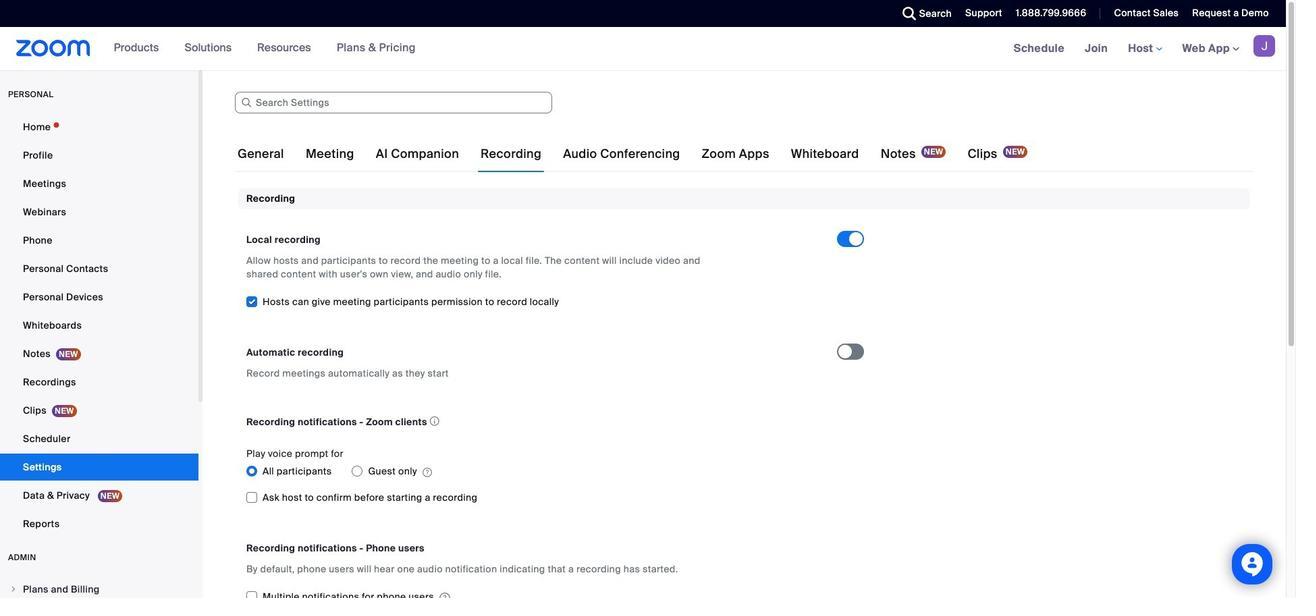 Task type: describe. For each thing, give the bounding box(es) containing it.
learn more about guest only image
[[423, 467, 432, 479]]

zoom logo image
[[16, 40, 90, 57]]

recording element
[[238, 188, 1251, 598]]

right image
[[9, 586, 18, 594]]

meetings navigation
[[1004, 27, 1287, 71]]



Task type: vqa. For each thing, say whether or not it's contained in the screenshot.
temp element
no



Task type: locate. For each thing, give the bounding box(es) containing it.
menu item
[[0, 577, 199, 598]]

application
[[247, 413, 825, 431]]

tabs of my account settings page tab list
[[235, 135, 1031, 173]]

info outline image
[[430, 413, 440, 431]]

option group inside recording element
[[247, 461, 838, 483]]

product information navigation
[[104, 27, 426, 70]]

learn more about multiple notifications for phone users image
[[440, 592, 451, 598]]

application inside recording element
[[247, 413, 825, 431]]

Search Settings text field
[[235, 92, 553, 113]]

option group
[[247, 461, 838, 483]]

personal menu menu
[[0, 113, 199, 539]]

profile picture image
[[1254, 35, 1276, 57]]

banner
[[0, 27, 1287, 71]]



